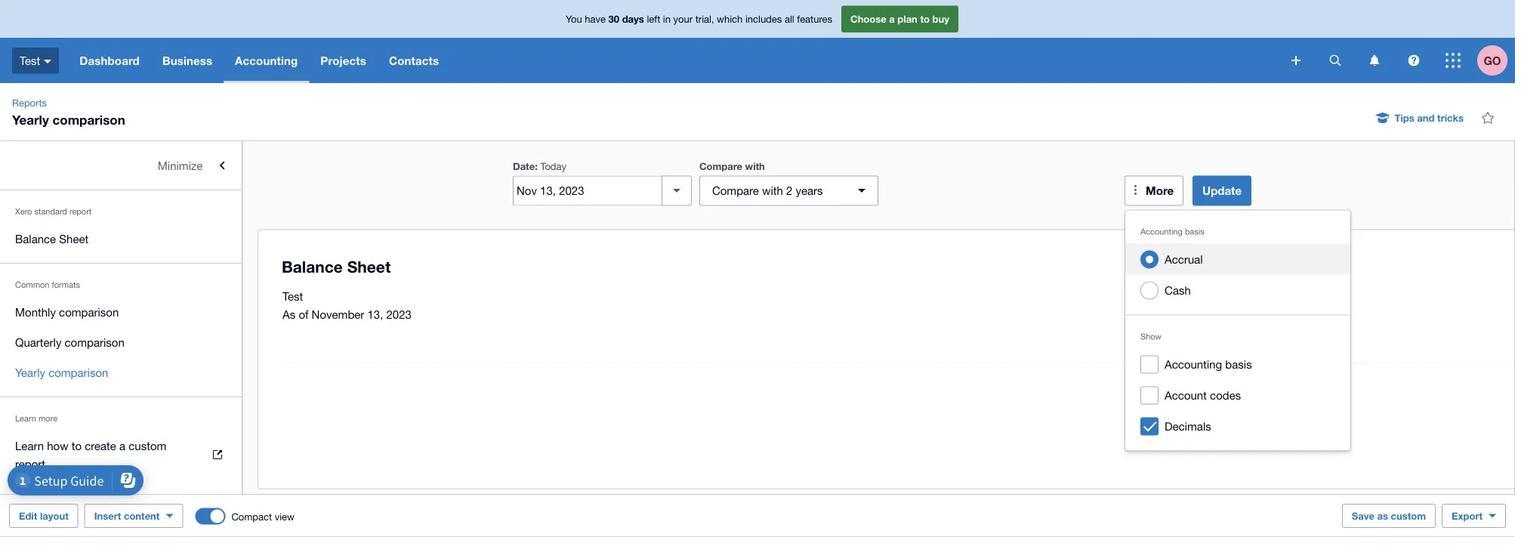 Task type: vqa. For each thing, say whether or not it's contained in the screenshot.
menu containing Home
no



Task type: describe. For each thing, give the bounding box(es) containing it.
Report title field
[[278, 249, 1516, 284]]

today
[[541, 160, 567, 172]]

date
[[513, 160, 535, 172]]

svg image
[[1292, 56, 1301, 65]]

common
[[15, 280, 49, 290]]

custom inside learn how to create a custom report
[[129, 439, 166, 452]]

test for test
[[20, 54, 40, 67]]

balance sheet link
[[0, 224, 242, 254]]

which
[[717, 13, 743, 25]]

days
[[622, 13, 644, 25]]

tips and tricks
[[1395, 112, 1464, 124]]

list of convenience dates image
[[662, 176, 692, 206]]

yearly comparison
[[15, 366, 108, 379]]

layout
[[40, 510, 69, 522]]

account codes button
[[1126, 380, 1351, 411]]

report output element
[[283, 336, 1516, 470]]

compare with 2 years
[[712, 184, 823, 197]]

edit layout button
[[9, 504, 78, 528]]

cash button
[[1126, 275, 1351, 306]]

accrual
[[1165, 253, 1203, 266]]

0 vertical spatial to
[[921, 13, 930, 25]]

compare with
[[700, 160, 765, 172]]

a inside learn how to create a custom report
[[119, 439, 126, 452]]

balance
[[15, 232, 56, 245]]

tips and tricks button
[[1368, 106, 1474, 130]]

2023
[[387, 308, 412, 321]]

minimize button
[[0, 150, 242, 181]]

accounting inside "button"
[[1165, 358, 1223, 371]]

export button
[[1443, 504, 1507, 528]]

tips
[[1395, 112, 1415, 124]]

monthly
[[15, 305, 56, 319]]

in
[[663, 13, 671, 25]]

with for compare with 2 years
[[762, 184, 783, 197]]

you
[[566, 13, 582, 25]]

features
[[797, 13, 833, 25]]

test button
[[0, 38, 68, 83]]

svg image inside test popup button
[[44, 60, 52, 63]]

compact view
[[232, 511, 295, 523]]

of
[[299, 308, 309, 321]]

contacts button
[[378, 38, 450, 83]]

accounting inside popup button
[[235, 54, 298, 67]]

xero standard report
[[15, 207, 92, 216]]

as
[[283, 308, 296, 321]]

group containing accrual
[[1126, 210, 1351, 451]]

quarterly
[[15, 336, 62, 349]]

yearly inside reports yearly comparison
[[12, 112, 49, 127]]

codes
[[1211, 389, 1242, 402]]

0 vertical spatial accounting basis
[[1141, 227, 1205, 237]]

view
[[275, 511, 295, 523]]

1 vertical spatial yearly
[[15, 366, 45, 379]]

a inside banner
[[890, 13, 895, 25]]

show
[[1141, 332, 1162, 342]]

content
[[124, 510, 160, 522]]

compare for compare with 2 years
[[712, 184, 759, 197]]

report inside learn how to create a custom report
[[15, 457, 45, 470]]

standard
[[34, 207, 67, 216]]

common formats
[[15, 280, 80, 290]]

1 vertical spatial accounting
[[1141, 227, 1183, 237]]

formats
[[52, 280, 80, 290]]

accounting basis button
[[1126, 349, 1351, 380]]

have
[[585, 13, 606, 25]]

learn more
[[15, 414, 57, 424]]

to inside learn how to create a custom report
[[72, 439, 82, 452]]

learn for learn more
[[15, 414, 36, 424]]

decimals button
[[1126, 411, 1351, 442]]

more button
[[1125, 176, 1184, 206]]

30
[[609, 13, 620, 25]]

dashboard
[[80, 54, 140, 67]]

test as of november 13, 2023
[[283, 290, 412, 321]]

balance sheet
[[15, 232, 89, 245]]

as
[[1378, 510, 1389, 522]]

accounting basis inside "button"
[[1165, 358, 1253, 371]]

more
[[1146, 184, 1174, 198]]

contacts
[[389, 54, 439, 67]]

insert content
[[94, 510, 160, 522]]

quarterly comparison link
[[0, 327, 242, 357]]

compact
[[232, 511, 272, 523]]

to inside report output element
[[1169, 425, 1179, 438]]

yearly comparison link
[[0, 357, 242, 388]]

create
[[85, 439, 116, 452]]

projects
[[321, 54, 366, 67]]

cash
[[1165, 284, 1191, 297]]

quarterly comparison
[[15, 336, 124, 349]]

test for test as of november 13, 2023
[[283, 290, 303, 303]]

13,
[[368, 308, 383, 321]]

edit layout
[[19, 510, 69, 522]]

sheet
[[59, 232, 89, 245]]

monthly comparison link
[[0, 297, 242, 327]]

accounting button
[[224, 38, 309, 83]]

choose a plan to buy
[[851, 13, 950, 25]]

update
[[1203, 184, 1242, 198]]

plan
[[898, 13, 918, 25]]



Task type: locate. For each thing, give the bounding box(es) containing it.
with
[[745, 160, 765, 172], [762, 184, 783, 197]]

and
[[1418, 112, 1435, 124]]

basis up account codes button
[[1226, 358, 1253, 371]]

reports yearly comparison
[[12, 97, 125, 127]]

1 horizontal spatial basis
[[1226, 358, 1253, 371]]

0 horizontal spatial to
[[72, 439, 82, 452]]

1 horizontal spatial a
[[890, 13, 895, 25]]

0 vertical spatial basis
[[1186, 227, 1205, 237]]

comparison inside monthly comparison link
[[59, 305, 119, 319]]

0 vertical spatial a
[[890, 13, 895, 25]]

add to favourites image
[[1474, 103, 1504, 133]]

report down learn more
[[15, 457, 45, 470]]

choose
[[851, 13, 887, 25]]

business button
[[151, 38, 224, 83]]

all
[[785, 13, 795, 25]]

comparison inside quarterly comparison 'link'
[[65, 336, 124, 349]]

includes
[[746, 13, 782, 25]]

accounting basis
[[1141, 227, 1205, 237], [1165, 358, 1253, 371]]

1 horizontal spatial custom
[[1392, 510, 1427, 522]]

comparison
[[53, 112, 125, 127], [59, 305, 119, 319], [65, 336, 124, 349], [48, 366, 108, 379]]

accounting basis up 'account codes'
[[1165, 358, 1253, 371]]

test inside test as of november 13, 2023
[[283, 290, 303, 303]]

basis
[[1186, 227, 1205, 237], [1226, 358, 1253, 371]]

learn inside learn how to create a custom report
[[15, 439, 44, 452]]

your
[[674, 13, 693, 25]]

0 vertical spatial learn
[[15, 414, 36, 424]]

minimize
[[158, 159, 203, 172]]

learn how to create a custom report link
[[0, 431, 242, 479]]

yearly down the quarterly
[[15, 366, 45, 379]]

learn
[[15, 414, 36, 424], [15, 439, 44, 452]]

0 vertical spatial accounting
[[235, 54, 298, 67]]

save as custom
[[1352, 510, 1427, 522]]

decimals
[[1165, 420, 1212, 433]]

custom right create
[[129, 439, 166, 452]]

learn left more
[[15, 414, 36, 424]]

comparison for yearly comparison
[[48, 366, 108, 379]]

list box containing accrual
[[1126, 210, 1351, 451]]

1 vertical spatial learn
[[15, 439, 44, 452]]

comparison up minimize button
[[53, 112, 125, 127]]

compare for compare with
[[700, 160, 743, 172]]

reports
[[12, 97, 47, 108]]

with for compare with
[[745, 160, 765, 172]]

list box
[[1126, 210, 1351, 451]]

test
[[20, 54, 40, 67], [283, 290, 303, 303]]

account codes
[[1165, 389, 1242, 402]]

custom inside button
[[1392, 510, 1427, 522]]

2
[[787, 184, 793, 197]]

0 vertical spatial report
[[69, 207, 92, 216]]

1 horizontal spatial test
[[283, 290, 303, 303]]

with left the 2
[[762, 184, 783, 197]]

nothing
[[1126, 425, 1166, 438]]

years
[[796, 184, 823, 197]]

insert content button
[[84, 504, 183, 528]]

account
[[1165, 389, 1207, 402]]

update button
[[1193, 176, 1252, 206]]

compare up compare with 2 years
[[700, 160, 743, 172]]

1 vertical spatial custom
[[1392, 510, 1427, 522]]

Select end date field
[[514, 176, 662, 205]]

0 horizontal spatial custom
[[129, 439, 166, 452]]

report up sheet
[[69, 207, 92, 216]]

compare down compare with
[[712, 184, 759, 197]]

2 horizontal spatial to
[[1169, 425, 1179, 438]]

comparison for monthly comparison
[[59, 305, 119, 319]]

0 vertical spatial test
[[20, 54, 40, 67]]

comparison down monthly comparison link
[[65, 336, 124, 349]]

0 vertical spatial compare
[[700, 160, 743, 172]]

0 horizontal spatial a
[[119, 439, 126, 452]]

with up compare with 2 years
[[745, 160, 765, 172]]

2 vertical spatial to
[[72, 439, 82, 452]]

go button
[[1478, 38, 1516, 83]]

to left show
[[1169, 425, 1179, 438]]

test inside popup button
[[20, 54, 40, 67]]

custom right as
[[1392, 510, 1427, 522]]

accounting
[[235, 54, 298, 67], [1141, 227, 1183, 237], [1165, 358, 1223, 371]]

report
[[69, 207, 92, 216], [15, 457, 45, 470]]

test up as
[[283, 290, 303, 303]]

1 learn from the top
[[15, 414, 36, 424]]

a left plan
[[890, 13, 895, 25]]

trial,
[[696, 13, 714, 25]]

basis up accrual
[[1186, 227, 1205, 237]]

1 vertical spatial a
[[119, 439, 126, 452]]

save
[[1352, 510, 1375, 522]]

:
[[535, 160, 538, 172]]

reports link
[[6, 95, 53, 110]]

0 vertical spatial with
[[745, 160, 765, 172]]

show
[[1182, 425, 1209, 438]]

accounting basis up accrual
[[1141, 227, 1205, 237]]

monthly comparison
[[15, 305, 119, 319]]

learn for learn how to create a custom report
[[15, 439, 44, 452]]

yearly
[[12, 112, 49, 127], [15, 366, 45, 379]]

0 vertical spatial custom
[[129, 439, 166, 452]]

nothing to show here
[[1126, 425, 1235, 438]]

edit
[[19, 510, 37, 522]]

business
[[162, 54, 212, 67]]

custom
[[129, 439, 166, 452], [1392, 510, 1427, 522]]

to right how
[[72, 439, 82, 452]]

0 horizontal spatial test
[[20, 54, 40, 67]]

comparison for quarterly comparison
[[65, 336, 124, 349]]

here
[[1213, 425, 1235, 438]]

yearly down 'reports' link
[[12, 112, 49, 127]]

to left buy
[[921, 13, 930, 25]]

more
[[39, 414, 57, 424]]

1 vertical spatial test
[[283, 290, 303, 303]]

1 vertical spatial to
[[1169, 425, 1179, 438]]

how
[[47, 439, 68, 452]]

1 vertical spatial with
[[762, 184, 783, 197]]

0 horizontal spatial report
[[15, 457, 45, 470]]

banner
[[0, 0, 1516, 83]]

learn down learn more
[[15, 439, 44, 452]]

1 vertical spatial compare
[[712, 184, 759, 197]]

0 horizontal spatial basis
[[1186, 227, 1205, 237]]

1 vertical spatial basis
[[1226, 358, 1253, 371]]

1 vertical spatial accounting basis
[[1165, 358, 1253, 371]]

comparison inside yearly comparison link
[[48, 366, 108, 379]]

dashboard link
[[68, 38, 151, 83]]

test up "reports"
[[20, 54, 40, 67]]

1 horizontal spatial report
[[69, 207, 92, 216]]

2 learn from the top
[[15, 439, 44, 452]]

you have 30 days left in your trial, which includes all features
[[566, 13, 833, 25]]

banner containing dashboard
[[0, 0, 1516, 83]]

basis inside "button"
[[1226, 358, 1253, 371]]

xero
[[15, 207, 32, 216]]

1 vertical spatial report
[[15, 457, 45, 470]]

tricks
[[1438, 112, 1464, 124]]

buy
[[933, 13, 950, 25]]

svg image
[[1446, 53, 1461, 68], [1330, 55, 1342, 66], [1370, 55, 1380, 66], [1409, 55, 1420, 66], [44, 60, 52, 63]]

navigation
[[68, 38, 1282, 83]]

date : today
[[513, 160, 567, 172]]

navigation inside banner
[[68, 38, 1282, 83]]

insert
[[94, 510, 121, 522]]

a right create
[[119, 439, 126, 452]]

november
[[312, 308, 364, 321]]

learn how to create a custom report
[[15, 439, 166, 470]]

export
[[1452, 510, 1483, 522]]

comparison down quarterly comparison
[[48, 366, 108, 379]]

navigation containing dashboard
[[68, 38, 1282, 83]]

0 vertical spatial yearly
[[12, 112, 49, 127]]

comparison down 'formats'
[[59, 305, 119, 319]]

left
[[647, 13, 661, 25]]

1 horizontal spatial to
[[921, 13, 930, 25]]

save as custom button
[[1343, 504, 1437, 528]]

group
[[1126, 210, 1351, 451]]

projects button
[[309, 38, 378, 83]]

2 vertical spatial accounting
[[1165, 358, 1223, 371]]

comparison inside reports yearly comparison
[[53, 112, 125, 127]]



